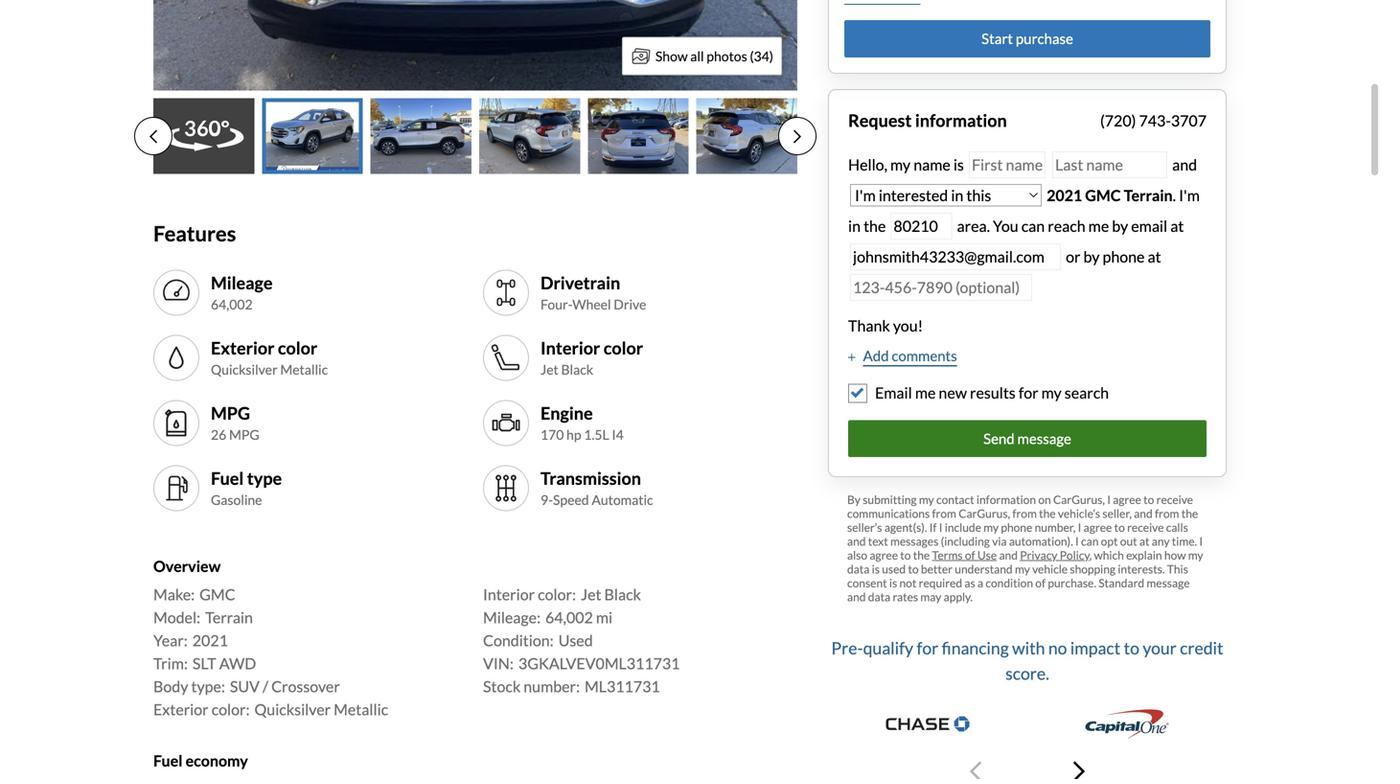 Task type: locate. For each thing, give the bounding box(es) containing it.
receive up 'explain'
[[1127, 521, 1164, 535]]

fuel for type
[[211, 468, 244, 489]]

mileage image
[[161, 278, 192, 308]]

my up if
[[919, 493, 934, 507]]

message
[[1018, 430, 1072, 447], [1147, 576, 1190, 590]]

fuel inside fuel type gasoline
[[211, 468, 244, 489]]

0 horizontal spatial message
[[1018, 430, 1072, 447]]

0 vertical spatial jet
[[541, 362, 559, 378]]

26
[[211, 427, 226, 443]]

phone up terms of use and privacy policy
[[1001, 521, 1033, 535]]

to
[[1144, 493, 1154, 507], [1115, 521, 1125, 535], [900, 548, 911, 562], [908, 562, 919, 576], [1124, 638, 1140, 658]]

fuel up gasoline
[[211, 468, 244, 489]]

make: gmc model: terrain year: 2021 trim: slt awd body type: suv / crossover exterior color: quicksilver metallic
[[153, 585, 388, 719]]

tab list
[[134, 98, 817, 174]]

terms of use link
[[932, 548, 997, 562]]

speed
[[553, 492, 589, 508]]

drive
[[614, 296, 646, 313]]

terrain up awd
[[205, 608, 253, 627]]

and
[[1170, 155, 1197, 174], [1134, 507, 1153, 521], [847, 535, 866, 548], [999, 548, 1018, 562], [847, 590, 866, 604]]

exterior down body
[[153, 700, 209, 719]]

1 vertical spatial black
[[604, 585, 641, 604]]

1 horizontal spatial for
[[1019, 384, 1039, 402]]

quicksilver
[[211, 362, 278, 378], [255, 700, 331, 719]]

1 horizontal spatial message
[[1147, 576, 1190, 590]]

interior up the mileage:
[[483, 585, 535, 604]]

cargurus, up via at the bottom right
[[959, 507, 1011, 521]]

model:
[[153, 608, 200, 627]]

0 vertical spatial fuel
[[211, 468, 244, 489]]

1 horizontal spatial color
[[604, 337, 643, 358]]

the up automation).
[[1039, 507, 1056, 521]]

1 horizontal spatial from
[[1013, 507, 1037, 521]]

1 vertical spatial message
[[1147, 576, 1190, 590]]

1 vertical spatial jet
[[581, 585, 601, 604]]

exterior down mileage 64,002
[[211, 337, 275, 358]]

1 horizontal spatial agree
[[1084, 521, 1112, 535]]

2 horizontal spatial from
[[1155, 507, 1180, 521]]

for right qualify
[[917, 638, 939, 658]]

1 horizontal spatial phone
[[1103, 247, 1145, 266]]

0 horizontal spatial black
[[561, 362, 593, 378]]

engine 170 hp 1.5l i4
[[541, 402, 624, 443]]

impact
[[1071, 638, 1121, 658]]

can left opt
[[1081, 535, 1099, 548]]

0 horizontal spatial interior
[[483, 585, 535, 604]]

0 horizontal spatial metallic
[[280, 362, 328, 378]]

0 horizontal spatial agree
[[870, 548, 898, 562]]

64,002 down mileage
[[211, 296, 253, 313]]

wheel
[[573, 296, 611, 313]]

0 vertical spatial black
[[561, 362, 593, 378]]

a
[[978, 576, 984, 590]]

1 horizontal spatial color:
[[538, 585, 576, 604]]

0 horizontal spatial me
[[915, 384, 936, 402]]

0 vertical spatial 64,002
[[211, 296, 253, 313]]

terrain up the email
[[1124, 186, 1173, 205]]

if
[[930, 521, 937, 535]]

color for interior color
[[604, 337, 643, 358]]

calls
[[1166, 521, 1189, 535]]

gmc
[[1085, 186, 1121, 205], [200, 585, 235, 604]]

receive up calls
[[1157, 493, 1193, 507]]

my left vehicle
[[1015, 562, 1030, 576]]

used
[[882, 562, 906, 576]]

to right used
[[908, 562, 919, 576]]

to right "seller," at the right of the page
[[1144, 493, 1154, 507]]

by left the email
[[1112, 217, 1129, 235]]

from
[[932, 507, 957, 521], [1013, 507, 1037, 521], [1155, 507, 1180, 521]]

2 vertical spatial at
[[1140, 535, 1150, 548]]

0 vertical spatial 2021
[[1047, 186, 1083, 205]]

black for color:
[[604, 585, 641, 604]]

via
[[992, 535, 1007, 548]]

data left rates
[[868, 590, 891, 604]]

1 vertical spatial 2021
[[192, 631, 228, 650]]

interior for color:
[[483, 585, 535, 604]]

0 horizontal spatial 2021
[[192, 631, 228, 650]]

mpg 26 mpg
[[211, 402, 259, 443]]

interior color jet black
[[541, 337, 643, 378]]

color inside interior color jet black
[[604, 337, 643, 358]]

i right if
[[939, 521, 943, 535]]

interior for color
[[541, 337, 600, 358]]

color: up used
[[538, 585, 576, 604]]

my
[[891, 155, 911, 174], [1042, 384, 1062, 402], [919, 493, 934, 507], [984, 521, 999, 535], [1188, 548, 1204, 562], [1015, 562, 1030, 576]]

from left on
[[1013, 507, 1037, 521]]

64,002 up used
[[545, 608, 593, 627]]

170
[[541, 427, 564, 443]]

i
[[1107, 493, 1111, 507], [939, 521, 943, 535], [1078, 521, 1082, 535], [1076, 535, 1079, 548], [1200, 535, 1203, 548]]

next page image
[[794, 129, 801, 144]]

1 vertical spatial interior
[[483, 585, 535, 604]]

hello, my name is
[[848, 155, 967, 174]]

1 horizontal spatial metallic
[[334, 700, 388, 719]]

2021 up slt
[[192, 631, 228, 650]]

0 vertical spatial terrain
[[1124, 186, 1173, 205]]

interests.
[[1118, 562, 1165, 576]]

new
[[939, 384, 967, 402]]

interior inside interior color jet black
[[541, 337, 600, 358]]

number,
[[1035, 521, 1076, 535]]

0 vertical spatial exterior
[[211, 337, 275, 358]]

0 horizontal spatial from
[[932, 507, 957, 521]]

from up (including
[[932, 507, 957, 521]]

1 horizontal spatial cargurus,
[[1054, 493, 1105, 507]]

of left use at the bottom right of page
[[965, 548, 975, 562]]

i right vehicle's
[[1107, 493, 1111, 507]]

0 horizontal spatial 64,002
[[211, 296, 253, 313]]

0 vertical spatial interior
[[541, 337, 600, 358]]

,
[[1090, 548, 1092, 562]]

1 vertical spatial for
[[917, 638, 939, 658]]

number:
[[524, 677, 580, 696]]

First name field
[[969, 151, 1046, 179]]

message right send at the right of the page
[[1018, 430, 1072, 447]]

1 vertical spatial information
[[977, 493, 1036, 507]]

0 horizontal spatial terrain
[[205, 608, 253, 627]]

0 vertical spatial at
[[1171, 217, 1184, 235]]

the inside . i'm in the
[[864, 217, 886, 235]]

cargurus, right on
[[1054, 493, 1105, 507]]

0 vertical spatial gmc
[[1085, 186, 1121, 205]]

1 horizontal spatial can
[[1081, 535, 1099, 548]]

1 horizontal spatial gmc
[[1085, 186, 1121, 205]]

also
[[847, 548, 868, 562]]

1 vertical spatial agree
[[1084, 521, 1112, 535]]

1 vertical spatial quicksilver
[[255, 700, 331, 719]]

this
[[1167, 562, 1189, 576]]

from up any
[[1155, 507, 1180, 521]]

chevron right image
[[1074, 760, 1085, 779]]

agree up out
[[1113, 493, 1142, 507]]

1 from from the left
[[932, 507, 957, 521]]

gmc inside make: gmc model: terrain year: 2021 trim: slt awd body type: suv / crossover exterior color: quicksilver metallic
[[200, 585, 235, 604]]

2021 up reach
[[1047, 186, 1083, 205]]

1 horizontal spatial jet
[[581, 585, 601, 604]]

mileage 64,002
[[211, 272, 273, 313]]

by right or
[[1084, 247, 1100, 266]]

the
[[864, 217, 886, 235], [1039, 507, 1056, 521], [1182, 507, 1198, 521], [913, 548, 930, 562]]

1 horizontal spatial is
[[890, 576, 897, 590]]

1 horizontal spatial me
[[1089, 217, 1109, 235]]

1 horizontal spatial of
[[1036, 576, 1046, 590]]

i left ,
[[1076, 535, 1079, 548]]

is left used
[[872, 562, 880, 576]]

economy
[[186, 752, 248, 770]]

gmc for terrain
[[1085, 186, 1121, 205]]

mpg up 26
[[211, 402, 250, 424]]

1 vertical spatial of
[[1036, 576, 1046, 590]]

exterior color quicksilver metallic
[[211, 337, 328, 378]]

gmc down overview at the bottom
[[200, 585, 235, 604]]

mileage:
[[483, 608, 541, 627]]

0 vertical spatial me
[[1089, 217, 1109, 235]]

1 horizontal spatial black
[[604, 585, 641, 604]]

1 vertical spatial at
[[1148, 247, 1162, 266]]

0 horizontal spatial phone
[[1001, 521, 1033, 535]]

0 horizontal spatial jet
[[541, 362, 559, 378]]

phone
[[1103, 247, 1145, 266], [1001, 521, 1033, 535]]

me right reach
[[1089, 217, 1109, 235]]

color: down suv
[[212, 700, 250, 719]]

0 vertical spatial of
[[965, 548, 975, 562]]

Email address email field
[[850, 243, 1061, 271]]

submitting
[[863, 493, 917, 507]]

my right include
[[984, 521, 999, 535]]

my right how
[[1188, 548, 1204, 562]]

any
[[1152, 535, 1170, 548]]

1 vertical spatial can
[[1081, 535, 1099, 548]]

64,002
[[211, 296, 253, 313], [545, 608, 593, 627]]

used
[[559, 631, 593, 650]]

1 vertical spatial 64,002
[[545, 608, 593, 627]]

at
[[1171, 217, 1184, 235], [1148, 247, 1162, 266], [1140, 535, 1150, 548]]

for
[[1019, 384, 1039, 402], [917, 638, 939, 658]]

1.5l
[[584, 427, 609, 443]]

at right out
[[1140, 535, 1150, 548]]

overview
[[153, 557, 221, 576]]

0 horizontal spatial cargurus,
[[959, 507, 1011, 521]]

or
[[1066, 247, 1081, 266]]

of inside , which explain how my data is used to better understand my vehicle shopping interests. this consent is not required as a condition of purchase. standard message and data rates may apply.
[[1036, 576, 1046, 590]]

crossover
[[271, 677, 340, 696]]

metallic
[[280, 362, 328, 378], [334, 700, 388, 719]]

1 vertical spatial exterior
[[153, 700, 209, 719]]

2 from from the left
[[1013, 507, 1037, 521]]

0 horizontal spatial exterior
[[153, 700, 209, 719]]

area.
[[957, 217, 990, 235]]

exterior
[[211, 337, 275, 358], [153, 700, 209, 719]]

jet right interior color icon
[[541, 362, 559, 378]]

0 horizontal spatial fuel
[[153, 752, 183, 770]]

0 vertical spatial data
[[847, 562, 870, 576]]

is left not in the right bottom of the page
[[890, 576, 897, 590]]

at down the email
[[1148, 247, 1162, 266]]

seller,
[[1103, 507, 1132, 521]]

color inside exterior color quicksilver metallic
[[278, 337, 317, 358]]

interior down "four-"
[[541, 337, 600, 358]]

can right you
[[1022, 217, 1045, 235]]

at right the email
[[1171, 217, 1184, 235]]

0 vertical spatial message
[[1018, 430, 1072, 447]]

jet for color
[[541, 362, 559, 378]]

0 vertical spatial color:
[[538, 585, 576, 604]]

the right in
[[864, 217, 886, 235]]

1 horizontal spatial fuel
[[211, 468, 244, 489]]

0 horizontal spatial can
[[1022, 217, 1045, 235]]

is
[[954, 155, 964, 174], [872, 562, 880, 576], [890, 576, 897, 590]]

jet inside interior color jet black
[[541, 362, 559, 378]]

data down text
[[847, 562, 870, 576]]

1 vertical spatial by
[[1084, 247, 1100, 266]]

1 horizontal spatial by
[[1112, 217, 1129, 235]]

and down also at bottom right
[[847, 590, 866, 604]]

0 horizontal spatial by
[[1084, 247, 1100, 266]]

2 horizontal spatial is
[[954, 155, 964, 174]]

messages
[[891, 535, 939, 548]]

2 horizontal spatial agree
[[1113, 493, 1142, 507]]

black for color
[[561, 362, 593, 378]]

quicksilver inside make: gmc model: terrain year: 2021 trim: slt awd body type: suv / crossover exterior color: quicksilver metallic
[[255, 700, 331, 719]]

type
[[247, 468, 282, 489]]

opt
[[1101, 535, 1118, 548]]

for right the results
[[1019, 384, 1039, 402]]

interior inside the interior color: jet black mileage: 64,002 mi condition: used vin: 3gkalvev0ml311731 stock number: ml311731
[[483, 585, 535, 604]]

quicksilver down crossover at the left bottom
[[255, 700, 331, 719]]

cargurus,
[[1054, 493, 1105, 507], [959, 507, 1011, 521]]

2 color from the left
[[604, 337, 643, 358]]

64,002 inside mileage 64,002
[[211, 296, 253, 313]]

receive
[[1157, 493, 1193, 507], [1127, 521, 1164, 535]]

1 horizontal spatial terrain
[[1124, 186, 1173, 205]]

agree
[[1113, 493, 1142, 507], [1084, 521, 1112, 535], [870, 548, 898, 562]]

purchase.
[[1048, 576, 1097, 590]]

0 vertical spatial quicksilver
[[211, 362, 278, 378]]

0 horizontal spatial of
[[965, 548, 975, 562]]

jet
[[541, 362, 559, 378], [581, 585, 601, 604]]

1 vertical spatial gmc
[[200, 585, 235, 604]]

the left terms
[[913, 548, 930, 562]]

out
[[1120, 535, 1138, 548]]

vehicle's
[[1058, 507, 1101, 521]]

pre-qualify for financing with no impact to your credit score.
[[832, 638, 1224, 683]]

743-
[[1139, 111, 1171, 130]]

black inside the interior color: jet black mileage: 64,002 mi condition: used vin: 3gkalvev0ml311731 stock number: ml311731
[[604, 585, 641, 604]]

me left the new
[[915, 384, 936, 402]]

jet inside the interior color: jet black mileage: 64,002 mi condition: used vin: 3gkalvev0ml311731 stock number: ml311731
[[581, 585, 601, 604]]

Last name field
[[1053, 151, 1168, 179]]

add
[[863, 347, 889, 364]]

message inside button
[[1018, 430, 1072, 447]]

is right the name
[[954, 155, 964, 174]]

fuel left "economy"
[[153, 752, 183, 770]]

can
[[1022, 217, 1045, 235], [1081, 535, 1099, 548]]

seller's
[[847, 521, 882, 535]]

plus image
[[848, 353, 856, 362]]

privacy
[[1020, 548, 1058, 562]]

3gkalvev0ml311731
[[519, 654, 680, 673]]

start purchase button
[[845, 20, 1211, 57]]

fuel type image
[[161, 473, 192, 504]]

1 vertical spatial color:
[[212, 700, 250, 719]]

1 vertical spatial phone
[[1001, 521, 1033, 535]]

Zip code field
[[891, 213, 952, 240]]

gmc for model:
[[200, 585, 235, 604]]

gmc down last name field
[[1085, 186, 1121, 205]]

to left "your"
[[1124, 638, 1140, 658]]

i right time.
[[1200, 535, 1203, 548]]

1 horizontal spatial 64,002
[[545, 608, 593, 627]]

of down privacy
[[1036, 576, 1046, 590]]

view vehicle photo 6 image
[[697, 98, 798, 174]]

black inside interior color jet black
[[561, 362, 593, 378]]

jet up mi
[[581, 585, 601, 604]]

engine
[[541, 402, 593, 424]]

communications
[[847, 507, 930, 521]]

1 horizontal spatial interior
[[541, 337, 600, 358]]

1 color from the left
[[278, 337, 317, 358]]

black up engine
[[561, 362, 593, 378]]

my left 'search'
[[1042, 384, 1062, 402]]

automatic
[[592, 492, 653, 508]]

mpg right 26
[[229, 427, 259, 443]]

information left on
[[977, 493, 1036, 507]]

jet for color:
[[581, 585, 601, 604]]

0 horizontal spatial color:
[[212, 700, 250, 719]]

0 vertical spatial metallic
[[280, 362, 328, 378]]

agree right also at bottom right
[[870, 548, 898, 562]]

1 horizontal spatial exterior
[[211, 337, 275, 358]]

0 horizontal spatial for
[[917, 638, 939, 658]]

1 vertical spatial metallic
[[334, 700, 388, 719]]

black up mi
[[604, 585, 641, 604]]

interior color image
[[491, 343, 522, 373]]

and right use at the bottom right of page
[[999, 548, 1018, 562]]

message down how
[[1147, 576, 1190, 590]]

vehicle full photo image
[[153, 0, 798, 91]]

1 vertical spatial fuel
[[153, 752, 183, 770]]

1 vertical spatial mpg
[[229, 427, 259, 443]]

0 horizontal spatial gmc
[[200, 585, 235, 604]]

include
[[945, 521, 982, 535]]

by
[[1112, 217, 1129, 235], [1084, 247, 1100, 266]]

information inside the by submitting my contact information on cargurus, i agree to receive communications from cargurus, from the vehicle's seller, and from the seller's agent(s). if i include my phone number, i agree to receive calls and text messages (including via automation). i can opt out at any time. i also agree to the
[[977, 493, 1036, 507]]

thank
[[848, 316, 890, 335]]

email
[[1131, 217, 1168, 235]]

you
[[993, 217, 1019, 235]]

quicksilver up mpg 26 mpg
[[211, 362, 278, 378]]

email me new results for my search
[[875, 384, 1109, 402]]

agree up ,
[[1084, 521, 1112, 535]]

0 horizontal spatial color
[[278, 337, 317, 358]]

i4
[[612, 427, 624, 443]]

phone down the email
[[1103, 247, 1145, 266]]

can inside the by submitting my contact information on cargurus, i agree to receive communications from cargurus, from the vehicle's seller, and from the seller's agent(s). if i include my phone number, i agree to receive calls and text messages (including via automation). i can opt out at any time. i also agree to the
[[1081, 535, 1099, 548]]

standard
[[1099, 576, 1145, 590]]

information up the name
[[915, 110, 1007, 131]]



Task type: vqa. For each thing, say whether or not it's contained in the screenshot.


Task type: describe. For each thing, give the bounding box(es) containing it.
my left the name
[[891, 155, 911, 174]]

and left text
[[847, 535, 866, 548]]

drivetrain image
[[491, 278, 522, 308]]

(720)
[[1100, 111, 1136, 130]]

understand
[[955, 562, 1013, 576]]

.
[[1173, 186, 1176, 205]]

automation).
[[1009, 535, 1073, 548]]

1 vertical spatial data
[[868, 590, 891, 604]]

photos
[[707, 48, 747, 64]]

request information
[[848, 110, 1007, 131]]

view vehicle photo 4 image
[[479, 98, 580, 174]]

terrain inside make: gmc model: terrain year: 2021 trim: slt awd body type: suv / crossover exterior color: quicksilver metallic
[[205, 608, 253, 627]]

purchase
[[1016, 30, 1074, 47]]

transmission 9-speed automatic
[[541, 468, 653, 508]]

pre-qualify for financing with no impact to your credit score. button
[[828, 627, 1227, 779]]

view vehicle photo 1 image
[[153, 98, 254, 174]]

add comments
[[863, 347, 957, 364]]

may
[[921, 590, 942, 604]]

better
[[921, 562, 953, 576]]

start purchase
[[982, 30, 1074, 47]]

body
[[153, 677, 188, 696]]

drivetrain
[[541, 272, 620, 293]]

0 vertical spatial by
[[1112, 217, 1129, 235]]

your
[[1143, 638, 1177, 658]]

awd
[[219, 654, 256, 673]]

apply.
[[944, 590, 973, 604]]

0 horizontal spatial is
[[872, 562, 880, 576]]

trim:
[[153, 654, 188, 673]]

0 vertical spatial receive
[[1157, 493, 1193, 507]]

on
[[1039, 493, 1051, 507]]

2021 inside make: gmc model: terrain year: 2021 trim: slt awd body type: suv / crossover exterior color: quicksilver metallic
[[192, 631, 228, 650]]

view vehicle photo 3 image
[[371, 98, 472, 174]]

message inside , which explain how my data is used to better understand my vehicle shopping interests. this consent is not required as a condition of purchase. standard message and data rates may apply.
[[1147, 576, 1190, 590]]

pre-
[[832, 638, 863, 658]]

. i'm in the
[[848, 186, 1200, 235]]

thank you!
[[848, 316, 923, 335]]

color: inside the interior color: jet black mileage: 64,002 mi condition: used vin: 3gkalvev0ml311731 stock number: ml311731
[[538, 585, 576, 604]]

terms of use and privacy policy
[[932, 548, 1090, 562]]

and right "seller," at the right of the page
[[1134, 507, 1153, 521]]

quicksilver inside exterior color quicksilver metallic
[[211, 362, 278, 378]]

the up time.
[[1182, 507, 1198, 521]]

engine image
[[491, 408, 522, 439]]

drivetrain four-wheel drive
[[541, 272, 646, 313]]

prev page image
[[150, 129, 157, 144]]

2021 gmc terrain
[[1047, 186, 1173, 205]]

show all photos (34) link
[[622, 37, 782, 75]]

gasoline
[[211, 492, 262, 508]]

0 vertical spatial for
[[1019, 384, 1039, 402]]

64,002 inside the interior color: jet black mileage: 64,002 mi condition: used vin: 3gkalvev0ml311731 stock number: ml311731
[[545, 608, 593, 627]]

exterior color image
[[161, 343, 192, 373]]

fuel economy
[[153, 752, 248, 770]]

you!
[[893, 316, 923, 335]]

/
[[263, 677, 268, 696]]

phone inside the by submitting my contact information on cargurus, i agree to receive communications from cargurus, from the vehicle's seller, and from the seller's agent(s). if i include my phone number, i agree to receive calls and text messages (including via automation). i can opt out at any time. i also agree to the
[[1001, 521, 1033, 535]]

qualify
[[863, 638, 914, 658]]

to down the agent(s).
[[900, 548, 911, 562]]

hp
[[567, 427, 581, 443]]

fuel for economy
[[153, 752, 183, 770]]

consent
[[847, 576, 887, 590]]

year:
[[153, 631, 188, 650]]

vehicle
[[1033, 562, 1068, 576]]

agent(s).
[[885, 521, 927, 535]]

color for exterior color
[[278, 337, 317, 358]]

time.
[[1172, 535, 1197, 548]]

in
[[848, 217, 861, 235]]

condition
[[986, 576, 1033, 590]]

3 from from the left
[[1155, 507, 1180, 521]]

to up "which"
[[1115, 521, 1125, 535]]

send message button
[[848, 420, 1207, 457]]

no
[[1049, 638, 1067, 658]]

or by phone at
[[1066, 247, 1162, 266]]

mileage
[[211, 272, 273, 293]]

0 vertical spatial can
[[1022, 217, 1045, 235]]

comments
[[892, 347, 957, 364]]

request
[[848, 110, 912, 131]]

required
[[919, 576, 963, 590]]

reach
[[1048, 217, 1086, 235]]

to inside , which explain how my data is used to better understand my vehicle shopping interests. this consent is not required as a condition of purchase. standard message and data rates may apply.
[[908, 562, 919, 576]]

email
[[875, 384, 912, 402]]

stock
[[483, 677, 521, 696]]

with
[[1012, 638, 1045, 658]]

1 horizontal spatial 2021
[[1047, 186, 1083, 205]]

0 vertical spatial agree
[[1113, 493, 1142, 507]]

vin:
[[483, 654, 514, 673]]

mi
[[596, 608, 613, 627]]

view vehicle photo 2 image
[[262, 98, 363, 174]]

text
[[868, 535, 888, 548]]

transmission image
[[491, 473, 522, 504]]

name
[[914, 155, 951, 174]]

0 vertical spatial phone
[[1103, 247, 1145, 266]]

and inside , which explain how my data is used to better understand my vehicle shopping interests. this consent is not required as a condition of purchase. standard message and data rates may apply.
[[847, 590, 866, 604]]

how
[[1165, 548, 1186, 562]]

to inside pre-qualify for financing with no impact to your credit score.
[[1124, 638, 1140, 658]]

results
[[970, 384, 1016, 402]]

and up i'm
[[1170, 155, 1197, 174]]

2 vertical spatial agree
[[870, 548, 898, 562]]

i'm
[[1179, 186, 1200, 205]]

type:
[[191, 677, 225, 696]]

all
[[691, 48, 704, 64]]

at inside the by submitting my contact information on cargurus, i agree to receive communications from cargurus, from the vehicle's seller, and from the seller's agent(s). if i include my phone number, i agree to receive calls and text messages (including via automation). i can opt out at any time. i also agree to the
[[1140, 535, 1150, 548]]

(720) 743-3707
[[1100, 111, 1207, 130]]

show
[[656, 48, 688, 64]]

0 vertical spatial information
[[915, 110, 1007, 131]]

by
[[847, 493, 861, 507]]

(34)
[[750, 48, 774, 64]]

0 vertical spatial mpg
[[211, 402, 250, 424]]

exterior inside exterior color quicksilver metallic
[[211, 337, 275, 358]]

chevron left image
[[970, 760, 982, 779]]

credit
[[1180, 638, 1224, 658]]

i right number,
[[1078, 521, 1082, 535]]

1 vertical spatial me
[[915, 384, 936, 402]]

Phone (optional) telephone field
[[850, 274, 1032, 301]]

four-
[[541, 296, 573, 313]]

contact
[[937, 493, 975, 507]]

1 vertical spatial receive
[[1127, 521, 1164, 535]]

metallic inside exterior color quicksilver metallic
[[280, 362, 328, 378]]

for inside pre-qualify for financing with no impact to your credit score.
[[917, 638, 939, 658]]

condition:
[[483, 631, 554, 650]]

color: inside make: gmc model: terrain year: 2021 trim: slt awd body type: suv / crossover exterior color: quicksilver metallic
[[212, 700, 250, 719]]

metallic inside make: gmc model: terrain year: 2021 trim: slt awd body type: suv / crossover exterior color: quicksilver metallic
[[334, 700, 388, 719]]

which
[[1094, 548, 1124, 562]]

fuel type gasoline
[[211, 468, 282, 508]]

transmission
[[541, 468, 641, 489]]

mpg image
[[161, 408, 192, 439]]

exterior inside make: gmc model: terrain year: 2021 trim: slt awd body type: suv / crossover exterior color: quicksilver metallic
[[153, 700, 209, 719]]

hello,
[[848, 155, 888, 174]]

view vehicle photo 5 image
[[588, 98, 689, 174]]



